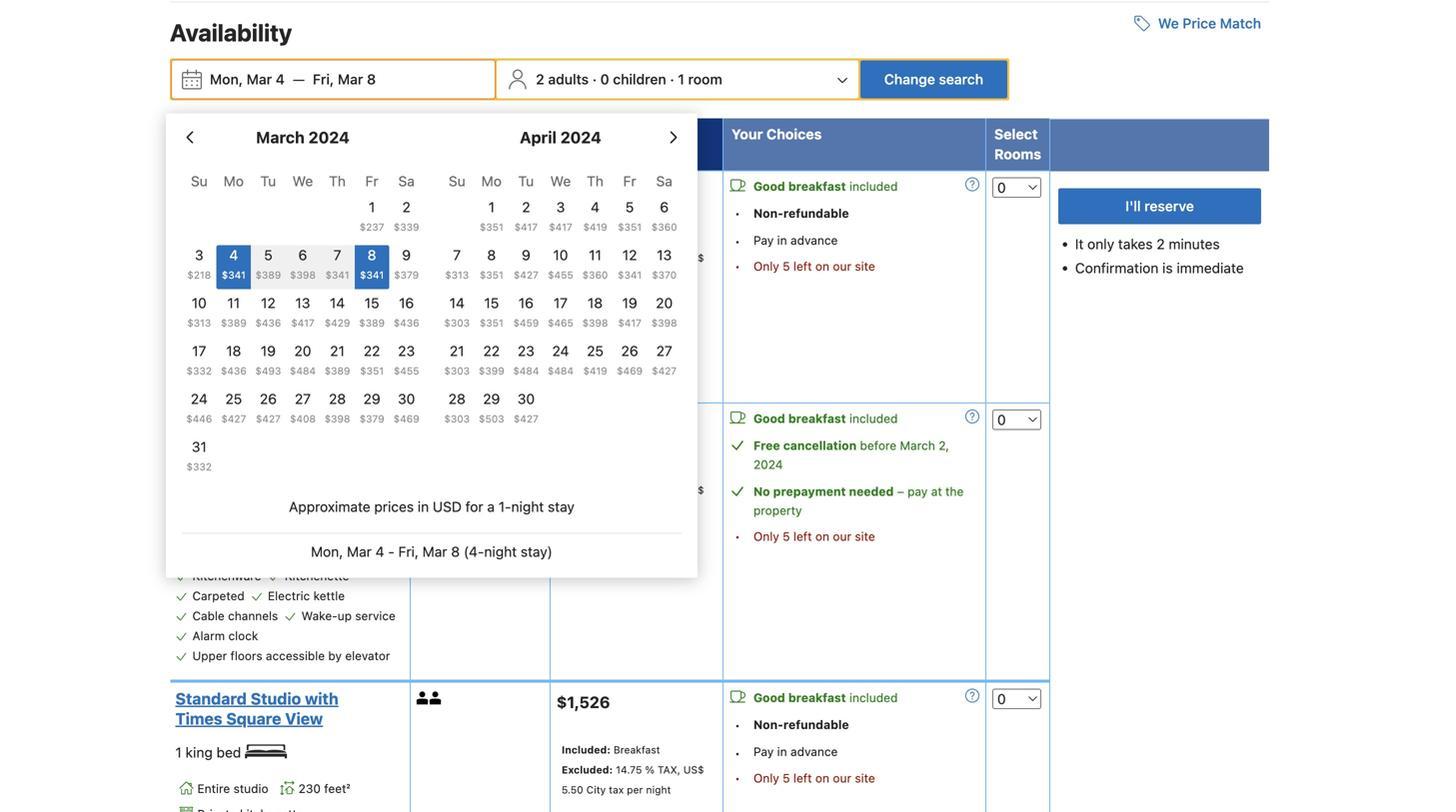 Task type: vqa. For each thing, say whether or not it's contained in the screenshot.
Standard
yes



Task type: locate. For each thing, give the bounding box(es) containing it.
th down the march 2024
[[329, 173, 346, 189]]

18 inside 18 $398
[[588, 295, 603, 311]]

$341 left $370 on the left of the page
[[618, 269, 642, 281]]

22 for 22 $399
[[484, 343, 500, 359]]

7 inside 7 $341
[[334, 247, 341, 263]]

1 horizontal spatial 20
[[656, 295, 673, 311]]

$341 inside 7 march 2024 option
[[326, 269, 350, 281]]

1 refundable from the top
[[784, 206, 850, 220]]

2 feet² from the top
[[324, 783, 351, 797]]

$469 right 29 march 2024 checkbox at left
[[394, 413, 420, 425]]

2 left adults
[[536, 71, 545, 87]]

2 adults · 0 children · 1 room
[[536, 71, 723, 87]]

1 private from the top
[[197, 276, 237, 290]]

2 horizontal spatial $436
[[394, 317, 420, 329]]

2 per from the top
[[627, 504, 643, 516]]

1 vertical spatial us$
[[684, 484, 705, 496]]

0 vertical spatial 14.75 % tax, us$ 5.50 city tax per night
[[562, 252, 705, 284]]

0 horizontal spatial mon,
[[210, 71, 243, 87]]

1 us$ from the top
[[684, 252, 705, 264]]

19 for 19 $493
[[261, 343, 276, 359]]

in
[[778, 233, 788, 247], [418, 499, 429, 515], [778, 746, 788, 760]]

city up 18 $398
[[587, 272, 606, 284]]

0 vertical spatial only
[[754, 260, 780, 274]]

2 vertical spatial breakfast
[[789, 692, 847, 706]]

$398 inside 28 march 2024 checkbox
[[325, 413, 350, 425]]

13 for 13 $370
[[657, 247, 672, 263]]

0 vertical spatial only 5 left on our site
[[754, 260, 876, 274]]

21 April 2024 checkbox
[[440, 341, 475, 385]]

1 advance from the top
[[791, 233, 838, 247]]

11 April 2024 checkbox
[[578, 245, 613, 289]]

1 · from the left
[[593, 71, 597, 87]]

1 $303 from the top
[[444, 317, 470, 329]]

0 vertical spatial %
[[645, 252, 655, 264]]

1-
[[499, 499, 512, 515]]

1 5.50 from the top
[[562, 272, 584, 284]]

2 refundable from the top
[[784, 719, 850, 733]]

price left match
[[1183, 15, 1217, 31]]

$398 for 20
[[652, 317, 678, 329]]

1 vertical spatial pay in advance
[[754, 746, 838, 760]]

2 private from the top
[[197, 301, 237, 315]]

29 for 29 $503
[[483, 391, 500, 407]]

27 up (like
[[295, 391, 311, 407]]

$313 inside "10 march 2024" option
[[187, 317, 211, 329]]

adults
[[548, 71, 589, 87]]

$484 for april
[[548, 365, 574, 377]]

10 right 9 $427
[[553, 247, 568, 263]]

1 site from the top
[[855, 260, 876, 274]]

2 vertical spatial free
[[754, 439, 781, 453]]

22 April 2024 checkbox
[[475, 341, 509, 385]]

12 inside 12 $341
[[623, 247, 637, 263]]

17 March 2024 checkbox
[[182, 341, 217, 385]]

feet² for 230 feet²
[[324, 783, 351, 797]]

$332 down the 31
[[187, 461, 212, 473]]

non-refundable for $1,450
[[754, 206, 850, 220]]

children
[[613, 71, 667, 87]]

$419
[[583, 221, 608, 233], [583, 365, 608, 377]]

$427 for 27
[[652, 365, 677, 377]]

entire studio up 'private kitchenette'
[[197, 250, 269, 264]]

fr for march 2024
[[366, 173, 379, 189]]

1 30 from the left
[[398, 391, 415, 407]]

$389 inside 11 march 2024 checkbox
[[221, 317, 247, 329]]

1 vertical spatial 17
[[192, 343, 206, 359]]

5.50 down the $1,526
[[562, 784, 584, 796]]

2 $484 from the left
[[513, 365, 539, 377]]

11
[[589, 247, 602, 263], [227, 295, 240, 311]]

16 inside 16 $436
[[399, 295, 414, 311]]

2 April 2024 checkbox
[[509, 197, 544, 241]]

26 inside 26 $469
[[622, 343, 639, 359]]

$419 inside 25 april 2024 option
[[583, 365, 608, 377]]

included: down the $1,526
[[562, 744, 611, 756]]

2 30 from the left
[[518, 391, 535, 407]]

2 5.50 from the top
[[562, 504, 584, 516]]

1 good from the top
[[754, 179, 786, 193]]

0 vertical spatial excluded:
[[562, 252, 613, 264]]

2 21 from the left
[[450, 343, 465, 359]]

$429
[[325, 317, 350, 329]]

1 vertical spatial included: breakfast
[[562, 744, 660, 756]]

$1,526
[[557, 694, 610, 713]]

1 horizontal spatial $313
[[445, 269, 469, 281]]

good for $1,450
[[754, 179, 786, 193]]

3 only from the top
[[754, 772, 780, 786]]

$484 up the safe
[[290, 365, 316, 377]]

0 vertical spatial 27
[[657, 343, 673, 359]]

2 breakfast from the top
[[614, 744, 660, 756]]

13 inside 13 $370
[[657, 247, 672, 263]]

8 right 7 $313 on the top left
[[487, 247, 496, 263]]

0 horizontal spatial 26
[[260, 391, 277, 407]]

220 feet²
[[299, 250, 350, 264]]

0 vertical spatial included:
[[562, 232, 611, 244]]

1 vertical spatial $360
[[583, 269, 608, 281]]

0 vertical spatial tax
[[609, 272, 624, 284]]

$303
[[444, 317, 470, 329], [444, 365, 470, 377], [444, 413, 470, 425]]

16 March 2024 checkbox
[[389, 293, 424, 337]]

3 inside 3 $218
[[195, 247, 204, 263]]

4 inside 4 $341
[[229, 247, 238, 263]]

13 $417
[[291, 295, 315, 329]]

upper floors accessible by elevator
[[192, 650, 390, 664]]

0 vertical spatial 11
[[589, 247, 602, 263]]

10 inside 10 $455
[[553, 247, 568, 263]]

$351 inside 22 march 2024 checkbox
[[360, 365, 384, 377]]

$341
[[222, 269, 246, 281], [326, 269, 350, 281], [360, 269, 384, 281], [618, 269, 642, 281]]

1 vertical spatial $332
[[187, 461, 212, 473]]

0 horizontal spatial $455
[[394, 365, 419, 377]]

$417 right 1 april 2024 option
[[515, 221, 538, 233]]

0 vertical spatial studio
[[234, 250, 269, 264]]

$427 inside 25 march 2024 checkbox
[[221, 413, 246, 425]]

0 vertical spatial $360
[[652, 221, 678, 233]]

3 March 2024 checkbox
[[182, 245, 217, 289]]

1 horizontal spatial 9
[[522, 247, 531, 263]]

2 grid from the left
[[440, 161, 682, 433]]

29 April 2024 checkbox
[[475, 389, 509, 433]]

refundable for $1,526
[[784, 719, 850, 733]]

sa
[[399, 173, 415, 189], [657, 173, 673, 189]]

$427 inside 9 april 2024 checkbox
[[514, 269, 539, 281]]

1 vertical spatial $469
[[394, 413, 420, 425]]

21 March 2024 checkbox
[[320, 341, 355, 385]]

1 % from the top
[[645, 252, 655, 264]]

22 inside the 22 $351
[[364, 343, 380, 359]]

0 vertical spatial more details on meals and payment options image
[[966, 410, 980, 424]]

1 inside 1 $237
[[369, 199, 375, 215]]

your
[[732, 126, 763, 142]]

march
[[256, 128, 305, 147], [900, 439, 936, 453]]

$427 for 9
[[514, 269, 539, 281]]

match
[[1221, 15, 1262, 31]]

$427 right 8 april 2024 option
[[514, 269, 539, 281]]

$427 inside 30 april 2024 option
[[514, 413, 539, 425]]

3 us$ from the top
[[684, 764, 705, 776]]

1 inside 1 $351
[[489, 199, 495, 215]]

1 horizontal spatial $469
[[617, 365, 643, 377]]

2 fr from the left
[[624, 173, 637, 189]]

4 up 'private kitchenette'
[[229, 247, 238, 263]]

$360 inside 6 april 2024 option
[[652, 221, 678, 233]]

29 March 2024 checkbox
[[355, 389, 389, 433]]

1 horizontal spatial $360
[[652, 221, 678, 233]]

$389 for 15
[[359, 317, 385, 329]]

for
[[617, 126, 636, 142], [466, 499, 484, 515]]

$436 inside 18 march 2024 'checkbox'
[[221, 365, 247, 377]]

3 inside 3 $417
[[557, 199, 565, 215]]

5.50 for $1,526
[[562, 784, 584, 796]]

$436 for 16
[[394, 317, 420, 329]]

1 vertical spatial 27
[[295, 391, 311, 407]]

mon, down the iron
[[311, 544, 343, 560]]

24 inside 24 $446
[[191, 391, 208, 407]]

1 14.75 % tax, us$ 5.50 city tax per night from the top
[[562, 252, 705, 284]]

31 $332
[[187, 439, 212, 473]]

18 March 2024 checkbox
[[217, 341, 251, 385]]

2 up $339
[[403, 199, 411, 215]]

9 down $339
[[402, 247, 411, 263]]

1 vertical spatial $313
[[187, 317, 211, 329]]

confirmation
[[1076, 260, 1159, 276]]

0 horizontal spatial 6
[[299, 247, 307, 263]]

fri, right the -
[[399, 544, 419, 560]]

17 inside 17 $332
[[192, 343, 206, 359]]

7 inside 7 $313
[[453, 247, 461, 263]]

1 vertical spatial 24
[[191, 391, 208, 407]]

$303 left $399 in the left of the page
[[444, 365, 470, 377]]

· left 0 at the top left of the page
[[593, 71, 597, 87]]

1 horizontal spatial 11
[[589, 247, 602, 263]]

$417 inside '13 march 2024' option
[[291, 317, 315, 329]]

31 March 2024 checkbox
[[182, 437, 217, 481]]

14 April 2024 checkbox
[[440, 293, 475, 337]]

2 vertical spatial 14.75 % tax, us$ 5.50 city tax per night
[[562, 764, 705, 796]]

excluded: for $1,450
[[562, 252, 613, 264]]

2 vertical spatial us$
[[684, 764, 705, 776]]

th for april 2024
[[587, 173, 604, 189]]

2 $303 from the top
[[444, 365, 470, 377]]

6 March 2024 checkbox
[[286, 245, 320, 289]]

0 horizontal spatial 10
[[192, 295, 207, 311]]

2 non-refundable from the top
[[754, 719, 850, 733]]

pay
[[754, 233, 774, 247], [754, 746, 774, 760]]

30 for 30 $427
[[518, 391, 535, 407]]

tu for april
[[519, 173, 534, 189]]

breakfast for $1,450
[[789, 179, 847, 193]]

24 for 24 $446
[[191, 391, 208, 407]]

2 adults · 0 children · 1 room button
[[499, 60, 857, 98]]

3 per from the top
[[627, 784, 643, 796]]

1 pay in advance from the top
[[754, 233, 838, 247]]

is
[[1163, 260, 1174, 276]]

1 $332 from the top
[[187, 365, 212, 377]]

9 for 9 $379
[[402, 247, 411, 263]]

15 April 2024 checkbox
[[475, 293, 509, 337]]

1 vertical spatial 5.50
[[562, 504, 584, 516]]

$469 inside '30 march 2024' checkbox
[[394, 413, 420, 425]]

10 inside 10 $313
[[192, 295, 207, 311]]

11 down 'private kitchenette'
[[227, 295, 240, 311]]

22 $399
[[479, 343, 505, 377]]

pay for $1,450
[[754, 233, 774, 247]]

30 for 30 $469
[[398, 391, 415, 407]]

7 $313
[[445, 247, 469, 281]]

$436 inside 16 march 2024 option
[[394, 317, 420, 329]]

$389 for 5
[[256, 269, 281, 281]]

$398 inside 6 march 2024 'checkbox'
[[290, 269, 316, 281]]

· right children
[[670, 71, 675, 87]]

refundable for $1,450
[[784, 206, 850, 220]]

1 21 from the left
[[330, 343, 345, 359]]

3 left 4 $419
[[557, 199, 565, 215]]

only
[[754, 260, 780, 274], [754, 530, 780, 544], [754, 772, 780, 786]]

12 March 2024 checkbox
[[251, 293, 286, 337]]

19 inside 19 $493
[[261, 343, 276, 359]]

1 left from the top
[[794, 260, 812, 274]]

2 28 from the left
[[449, 391, 466, 407]]

1 horizontal spatial 13
[[657, 247, 672, 263]]

march 2024
[[256, 128, 350, 147]]

iron
[[315, 530, 336, 544]]

10 for 10 $313
[[192, 295, 207, 311]]

2 $419 from the top
[[583, 365, 608, 377]]

$218
[[187, 269, 211, 281]]

2 inside 2 $417
[[522, 199, 531, 215]]

non-refundable
[[754, 206, 850, 220], [754, 719, 850, 733]]

mon, down availability
[[210, 71, 243, 87]]

march left 2,
[[900, 439, 936, 453]]

0 vertical spatial left
[[794, 260, 812, 274]]

2 tax from the top
[[609, 504, 624, 516]]

20 inside 20 $398
[[656, 295, 673, 311]]

14 $303
[[444, 295, 470, 329]]

2 horizontal spatial $484
[[548, 365, 574, 377]]

26 right 25 $419
[[622, 343, 639, 359]]

$469 right 25 april 2024 option
[[617, 365, 643, 377]]

$351 left 2 april 2024 "checkbox"
[[480, 221, 504, 233]]

view
[[285, 710, 323, 729]]

1 horizontal spatial 29
[[483, 391, 500, 407]]

approximate prices in usd for a 1-night stay
[[289, 499, 575, 515]]

23 inside 23 $455
[[398, 343, 415, 359]]

$303 inside '21 april 2024' option
[[444, 365, 470, 377]]

$427 inside 27 april 2024 option
[[652, 365, 677, 377]]

4
[[276, 71, 285, 87], [640, 126, 649, 142], [591, 199, 600, 215], [229, 247, 238, 263], [376, 544, 385, 560]]

$436 inside 12 march 2024 option
[[255, 317, 281, 329]]

1 vertical spatial good breakfast included
[[754, 412, 898, 426]]

kettle
[[314, 590, 345, 604]]

0 vertical spatial studio
[[214, 178, 265, 197]]

2 pay from the top
[[754, 746, 774, 760]]

3 April 2024 checkbox
[[544, 197, 578, 241]]

2024 inside before march 2, 2024
[[754, 458, 783, 472]]

1 vertical spatial entire
[[197, 783, 230, 797]]

1 su from the left
[[191, 173, 208, 189]]

night
[[646, 272, 671, 284], [512, 499, 544, 515], [646, 504, 671, 516], [484, 544, 517, 560], [646, 784, 671, 796]]

21 inside 21 $389
[[330, 343, 345, 359]]

30 April 2024 checkbox
[[509, 389, 544, 433]]

6 for 6 $360
[[660, 199, 669, 215]]

27 April 2024 checkbox
[[647, 341, 682, 385]]

1 vertical spatial non-refundable
[[754, 719, 850, 733]]

17 April 2024 checkbox
[[544, 293, 578, 337]]

0 horizontal spatial grid
[[182, 161, 424, 481]]

included: for $1,526
[[562, 744, 611, 756]]

1 vertical spatial non-
[[754, 719, 784, 733]]

2 vertical spatial only 5 left on our site
[[754, 772, 876, 786]]

$455 inside 23 march 2024 checkbox
[[394, 365, 419, 377]]

0 vertical spatial fri,
[[313, 71, 334, 87]]

$332 for 31
[[187, 461, 212, 473]]

grid
[[182, 161, 424, 481], [440, 161, 682, 433]]

15 right 14 $429
[[365, 295, 380, 311]]

1 feet² from the top
[[324, 250, 350, 264]]

$419 inside 4 april 2024 checkbox
[[583, 221, 608, 233]]

tax right stay
[[609, 504, 624, 516]]

usd
[[433, 499, 462, 515]]

2 • from the top
[[735, 235, 741, 249]]

25 April 2024 checkbox
[[578, 341, 613, 385]]

3 our from the top
[[833, 772, 852, 786]]

search
[[939, 71, 984, 87]]

$417 right 2 april 2024 "checkbox"
[[549, 221, 573, 233]]

occupancy image
[[417, 413, 430, 426], [417, 693, 430, 706], [430, 693, 443, 706]]

1 $484 from the left
[[290, 365, 316, 377]]

$379 inside 29 march 2024 checkbox
[[360, 413, 385, 425]]

tax for $1,450
[[609, 272, 624, 284]]

8
[[367, 71, 376, 87], [368, 247, 377, 263], [487, 247, 496, 263], [451, 544, 460, 560]]

1 horizontal spatial 7
[[453, 247, 461, 263]]

28 inside 28 $303
[[449, 391, 466, 407]]

0 vertical spatial our
[[833, 260, 852, 274]]

6 $360
[[652, 199, 678, 233]]

0 vertical spatial entire studio
[[197, 250, 269, 264]]

22 inside 22 $399
[[484, 343, 500, 359]]

included: breakfast down the $1,526
[[562, 744, 660, 756]]

1 vertical spatial only 5 left on our site
[[754, 530, 876, 544]]

tax, for $1,450
[[658, 252, 681, 264]]

entire studio down bed
[[197, 783, 269, 797]]

1 our from the top
[[833, 260, 852, 274]]

su
[[191, 173, 208, 189], [449, 173, 466, 189]]

$455 right 22 march 2024 checkbox
[[394, 365, 419, 377]]

19 for 19 $417
[[623, 295, 638, 311]]

price down 0 at the top left of the page
[[578, 126, 613, 142]]

$455 for 10
[[548, 269, 574, 281]]

$332 inside 17 march 2024 option
[[187, 365, 212, 377]]

mar right —
[[338, 71, 363, 87]]

15 $351
[[480, 295, 504, 329]]

$313 left 8 april 2024 option
[[445, 269, 469, 281]]

$484 right 23 april 2024 "checkbox" on the top left of the page
[[548, 365, 574, 377]]

mar
[[247, 71, 272, 87], [338, 71, 363, 87], [347, 544, 372, 560], [423, 544, 448, 560]]

$427 inside 26 march 2024 option
[[256, 413, 281, 425]]

we down the march 2024
[[293, 173, 313, 189]]

3 site from the top
[[855, 772, 876, 786]]

15 inside 15 $389
[[365, 295, 380, 311]]

2 7 from the left
[[453, 247, 461, 263]]

10 down $218 on the top left
[[192, 295, 207, 311]]

for left a
[[466, 499, 484, 515]]

left for $1,526
[[794, 772, 812, 786]]

1 non- from the top
[[754, 206, 784, 220]]

4 left —
[[276, 71, 285, 87]]

7 April 2024 checkbox
[[440, 245, 475, 289]]

2 $341 from the left
[[326, 269, 350, 281]]

4 for price for 4 nights
[[640, 126, 649, 142]]

3 5.50 from the top
[[562, 784, 584, 796]]

$398 inside 20 april 2024 checkbox
[[652, 317, 678, 329]]

30 March 2024 checkbox
[[389, 389, 424, 433]]

2 15 from the left
[[484, 295, 499, 311]]

1 23 from the left
[[398, 343, 415, 359]]

we inside dropdown button
[[1159, 15, 1180, 31]]

feet² right 220
[[324, 250, 350, 264]]

1 horizontal spatial 30
[[518, 391, 535, 407]]

electric
[[268, 590, 310, 604]]

tea/coffee
[[192, 530, 253, 544]]

19 $493
[[255, 343, 281, 377]]

3 only 5 left on our site from the top
[[754, 772, 876, 786]]

needed
[[849, 485, 894, 499]]

4 $341 from the left
[[618, 269, 642, 281]]

19 up $493
[[261, 343, 276, 359]]

tax right 11 $360
[[609, 272, 624, 284]]

1 28 from the left
[[329, 391, 346, 407]]

1 good breakfast included from the top
[[754, 179, 898, 193]]

1 $419 from the top
[[583, 221, 608, 233]]

1 left 2 $417
[[489, 199, 495, 215]]

2 vertical spatial 5.50
[[562, 784, 584, 796]]

11 inside 11 $360
[[589, 247, 602, 263]]

1 pay from the top
[[754, 233, 774, 247]]

1 for 1 $351
[[489, 199, 495, 215]]

25 March 2024 checkbox
[[217, 389, 251, 433]]

2 tu from the left
[[519, 173, 534, 189]]

1 included from the top
[[850, 179, 898, 193]]

su down number
[[449, 173, 466, 189]]

9 $379
[[394, 247, 419, 281]]

3 for 3 $218
[[195, 247, 204, 263]]

20 inside the "20 $484"
[[294, 343, 311, 359]]

2024 down fri, mar 8 button
[[309, 128, 350, 147]]

$313 left 11 march 2024 checkbox
[[187, 317, 211, 329]]

29 inside 29 $503
[[483, 391, 500, 407]]

1 horizontal spatial sa
[[657, 173, 673, 189]]

2 inside dropdown button
[[536, 71, 545, 87]]

14 inside 14 $429
[[330, 295, 345, 311]]

in for $1,450
[[778, 233, 788, 247]]

we up 3 $417
[[551, 173, 571, 189]]

7 for 7 $341
[[334, 247, 341, 263]]

1 vertical spatial 12
[[261, 295, 276, 311]]

on for $1,526
[[816, 772, 830, 786]]

$332
[[187, 365, 212, 377], [187, 461, 212, 473]]

in for $1,526
[[778, 746, 788, 760]]

1 horizontal spatial 6
[[660, 199, 669, 215]]

2 excluded: from the top
[[562, 764, 613, 776]]

21 down the dishwasher
[[330, 343, 345, 359]]

26 April 2024 checkbox
[[613, 341, 647, 385]]

1 included: from the top
[[562, 232, 611, 244]]

0 vertical spatial free
[[311, 352, 336, 366]]

23 right the 22 $351 at the top left of page
[[398, 343, 415, 359]]

14.75
[[616, 252, 642, 264], [616, 484, 642, 496], [616, 764, 642, 776]]

1 horizontal spatial service
[[355, 610, 396, 624]]

feet² right 230
[[324, 783, 351, 797]]

8 $341
[[360, 247, 384, 281]]

2 $339
[[394, 199, 420, 233]]

we left match
[[1159, 15, 1180, 31]]

$351 inside 8 april 2024 option
[[480, 269, 504, 281]]

14 inside 14 $303
[[450, 295, 465, 311]]

$351 inside 1 april 2024 option
[[480, 221, 504, 233]]

0 vertical spatial in
[[778, 233, 788, 247]]

sa for april 2024
[[657, 173, 673, 189]]

15 left 16 $459
[[484, 295, 499, 311]]

13 up $370 on the left of the page
[[657, 247, 672, 263]]

24
[[552, 343, 569, 359], [191, 391, 208, 407]]

2 inside 2 $339
[[403, 199, 411, 215]]

site
[[855, 260, 876, 274], [855, 530, 876, 544], [855, 772, 876, 786]]

13 April 2024 checkbox
[[647, 245, 682, 289]]

2 studio from the top
[[234, 783, 269, 797]]

18 for 18 $398
[[588, 295, 603, 311]]

1 vertical spatial fri,
[[399, 544, 419, 560]]

$417 inside 3 april 2024 checkbox
[[549, 221, 573, 233]]

7 cell
[[320, 241, 355, 289]]

2024 for march 2024
[[309, 128, 350, 147]]

13 inside 13 $417
[[295, 295, 310, 311]]

fr for april 2024
[[624, 173, 637, 189]]

city up $429
[[325, 301, 347, 315]]

3 for 3 $417
[[557, 199, 565, 215]]

2 only 5 left on our site from the top
[[754, 530, 876, 544]]

24 up $446 at bottom left
[[191, 391, 208, 407]]

$419 left 5 april 2024 option at top left
[[583, 221, 608, 233]]

before
[[860, 439, 897, 453]]

5.50 up 17 $465
[[562, 272, 584, 284]]

wifi
[[339, 352, 364, 366]]

2 $332 from the top
[[187, 461, 212, 473]]

$446
[[186, 413, 212, 425]]

0 vertical spatial site
[[855, 260, 876, 274]]

2 vertical spatial in
[[778, 746, 788, 760]]

0 vertical spatial non-
[[754, 206, 784, 220]]

%
[[645, 252, 655, 264], [645, 484, 655, 496], [645, 764, 655, 776]]

(like
[[297, 410, 320, 424]]

2
[[536, 71, 545, 87], [403, 199, 411, 215], [522, 199, 531, 215], [1157, 236, 1166, 252]]

2 left 3 $417
[[522, 199, 531, 215]]

free for free toiletries
[[192, 390, 217, 404]]

24 for 24 $484
[[552, 343, 569, 359]]

$341 for 7
[[326, 269, 350, 281]]

left for $1,450
[[794, 260, 812, 274]]

3 % from the top
[[645, 764, 655, 776]]

1 vertical spatial mon,
[[311, 544, 343, 560]]

$341 inside 12 april 2024 option
[[618, 269, 642, 281]]

0 horizontal spatial su
[[191, 173, 208, 189]]

0 vertical spatial 6
[[660, 199, 669, 215]]

tax down the $1,526
[[609, 784, 624, 796]]

april
[[520, 128, 557, 147]]

26 inside 26 $427
[[260, 391, 277, 407]]

more details on meals and payment options image
[[966, 410, 980, 424], [966, 690, 980, 704]]

$469 for 26
[[617, 365, 643, 377]]

2 up is
[[1157, 236, 1166, 252]]

14 March 2024 checkbox
[[320, 293, 355, 337]]

su for march
[[191, 173, 208, 189]]

2 March 2024 checkbox
[[389, 197, 424, 241]]

21 left 22 $399
[[450, 343, 465, 359]]

occupancy image for breakfast
[[417, 413, 430, 426]]

24 inside 24 $484
[[552, 343, 569, 359]]

1 horizontal spatial price
[[1183, 15, 1217, 31]]

april 2024
[[520, 128, 602, 147]]

th
[[329, 173, 346, 189], [587, 173, 604, 189]]

2 mo from the left
[[482, 173, 502, 189]]

$436 up the free toiletries
[[221, 365, 247, 377]]

0 horizontal spatial free
[[192, 390, 217, 404]]

$398 inside 18 april 2024 'checkbox'
[[583, 317, 608, 329]]

11 March 2024 checkbox
[[217, 293, 251, 337]]

1 up $237
[[369, 199, 375, 215]]

1 per from the top
[[627, 272, 643, 284]]

$417 inside '19 april 2024' option
[[618, 317, 642, 329]]

2024 up no
[[754, 458, 783, 472]]

3 tax, from the top
[[658, 764, 681, 776]]

$436 down bathroom
[[255, 317, 281, 329]]

2 29 from the left
[[483, 391, 500, 407]]

1 horizontal spatial 27
[[657, 343, 673, 359]]

20 April 2024 checkbox
[[647, 293, 682, 337]]

2 advance from the top
[[791, 746, 838, 760]]

29 up netflix)
[[364, 391, 381, 407]]

1 vertical spatial more details on meals and payment options image
[[966, 690, 980, 704]]

4 cell
[[217, 241, 251, 289]]

1 more details on meals and payment options image from the top
[[966, 410, 980, 424]]

3 good breakfast included from the top
[[754, 692, 898, 706]]

$455 for 23
[[394, 365, 419, 377]]

only for $1,526
[[754, 772, 780, 786]]

$455 inside 10 april 2024 checkbox
[[548, 269, 574, 281]]

5 $389
[[256, 247, 281, 281]]

0 vertical spatial 12
[[623, 247, 637, 263]]

$341 for 8
[[360, 269, 384, 281]]

$360 for 6
[[652, 221, 678, 233]]

4 left the -
[[376, 544, 385, 560]]

1 9 from the left
[[402, 247, 411, 263]]

30 inside 30 $469
[[398, 391, 415, 407]]

$484 inside 23 april 2024 "checkbox"
[[513, 365, 539, 377]]

it only takes 2 minutes confirmation is immediate
[[1076, 236, 1245, 276]]

27 inside 27 $408
[[295, 391, 311, 407]]

1 vertical spatial for
[[466, 499, 484, 515]]

the
[[946, 485, 964, 499]]

27 right 26 $469
[[657, 343, 673, 359]]

7 $341
[[326, 247, 350, 281]]

1 vertical spatial 14.75 % tax, us$ 5.50 city tax per night
[[562, 484, 705, 516]]

$417 inside 2 april 2024 "checkbox"
[[515, 221, 538, 233]]

15 inside 15 $351
[[484, 295, 499, 311]]

0 vertical spatial feet²
[[324, 250, 350, 264]]

1 horizontal spatial 22
[[484, 343, 500, 359]]

16 April 2024 checkbox
[[509, 293, 544, 337]]

0 horizontal spatial 29
[[364, 391, 381, 407]]

per
[[627, 272, 643, 284], [627, 504, 643, 516], [627, 784, 643, 796]]

we for april 2024
[[551, 173, 571, 189]]

20
[[656, 295, 673, 311], [294, 343, 311, 359]]

3 $341 from the left
[[360, 269, 384, 281]]

29 up $503
[[483, 391, 500, 407]]

on for $1,450
[[816, 260, 830, 274]]

23 for 23 $455
[[398, 343, 415, 359]]

bathroom
[[240, 301, 295, 315]]

fr up 1 $237 at the top left
[[366, 173, 379, 189]]

$351 inside 15 april 2024 checkbox
[[480, 317, 504, 329]]

1 included: breakfast from the top
[[562, 232, 660, 244]]

0 horizontal spatial service
[[253, 410, 294, 424]]

0 vertical spatial included
[[850, 179, 898, 193]]

23 $484
[[513, 343, 539, 377]]

17 inside 17 $465
[[554, 295, 568, 311]]

$398 right '19 april 2024' option
[[652, 317, 678, 329]]

22 up $399 in the left of the page
[[484, 343, 500, 359]]

1 15 from the left
[[365, 295, 380, 311]]

$455 right 9 april 2024 checkbox
[[548, 269, 574, 281]]

$332 inside 31 march 2024 checkbox
[[187, 461, 212, 473]]

3 14.75 % tax, us$ 5.50 city tax per night from the top
[[562, 764, 705, 796]]

$303 left 15 april 2024 checkbox
[[444, 317, 470, 329]]

1 vertical spatial 18
[[226, 343, 241, 359]]

2 vertical spatial per
[[627, 784, 643, 796]]

$313 inside 7 april 2024 option
[[445, 269, 469, 281]]

5.50
[[562, 272, 584, 284], [562, 504, 584, 516], [562, 784, 584, 796]]

1 horizontal spatial $455
[[548, 269, 574, 281]]

1 horizontal spatial 17
[[554, 295, 568, 311]]

1 tu from the left
[[261, 173, 276, 189]]

more details on meals and payment options image
[[966, 177, 980, 191]]

1 vertical spatial 20
[[294, 343, 311, 359]]

6 inside 6 $360
[[660, 199, 669, 215]]

tu up 2 $417
[[519, 173, 534, 189]]

2 tax, from the top
[[658, 484, 681, 496]]

22 for 22 $351
[[364, 343, 380, 359]]

1 horizontal spatial 12
[[623, 247, 637, 263]]

0 horizontal spatial 28
[[329, 391, 346, 407]]

12 inside the '12 $436'
[[261, 295, 276, 311]]

– pay at the property
[[754, 485, 964, 518]]

1 horizontal spatial 2024
[[561, 128, 602, 147]]

1 vertical spatial free
[[192, 390, 217, 404]]

$303 for 21
[[444, 365, 470, 377]]

3 up $218 on the top left
[[195, 247, 204, 263]]

city view
[[325, 301, 376, 315]]

$303 inside 28 april 2024 option
[[444, 413, 470, 425]]

3 good from the top
[[754, 692, 786, 706]]

14 left 15 $351
[[450, 295, 465, 311]]

$379 right 28 march 2024 checkbox
[[360, 413, 385, 425]]

1 only from the top
[[754, 260, 780, 274]]

0 horizontal spatial we
[[293, 173, 313, 189]]

21 inside 21 $303
[[450, 343, 465, 359]]

25
[[587, 343, 604, 359], [225, 391, 242, 407]]

service up shower
[[253, 410, 294, 424]]

25 for 25 $419
[[587, 343, 604, 359]]

1 for 1 $237
[[369, 199, 375, 215]]

standard
[[175, 690, 247, 709]]

2 included: breakfast from the top
[[562, 744, 660, 756]]

30 right 29 $503
[[518, 391, 535, 407]]

$484 inside 20 march 2024 checkbox
[[290, 365, 316, 377]]

20 right tv
[[294, 343, 311, 359]]

6 inside 6 $398
[[299, 247, 307, 263]]

2 entire from the top
[[197, 783, 230, 797]]

5.50 right 1-
[[562, 504, 584, 516]]

2 14 from the left
[[450, 295, 465, 311]]

fri, right —
[[313, 71, 334, 87]]

1 vertical spatial left
[[794, 530, 812, 544]]

28 April 2024 checkbox
[[440, 389, 475, 433]]

tu down the march 2024
[[261, 173, 276, 189]]

8 inside 8 $341
[[368, 247, 377, 263]]

0
[[601, 71, 610, 87]]

24 April 2024 checkbox
[[544, 341, 578, 385]]

18 inside 18 $436
[[226, 343, 241, 359]]

$469 inside 26 april 2024 checkbox
[[617, 365, 643, 377]]

28
[[329, 391, 346, 407], [449, 391, 466, 407]]

$389 inside 15 march 2024 checkbox
[[359, 317, 385, 329]]

$389 inside 5 march 2024 checkbox
[[256, 269, 281, 281]]

9 right 8 $351
[[522, 247, 531, 263]]

1 16 from the left
[[399, 295, 414, 311]]

2 good from the top
[[754, 412, 786, 426]]

16 up $459
[[519, 295, 534, 311]]

8 March 2024 checkbox
[[355, 245, 389, 289]]

1 horizontal spatial 18
[[588, 295, 603, 311]]

3 $417
[[549, 199, 573, 233]]

1 entire studio from the top
[[197, 250, 269, 264]]

17 $332
[[187, 343, 212, 377]]

0 vertical spatial private
[[197, 276, 237, 290]]

23 for 23 $484
[[518, 343, 535, 359]]

28 inside 28 $398
[[329, 391, 346, 407]]

$351 inside 5 april 2024 option
[[618, 221, 642, 233]]

or
[[240, 430, 252, 444]]

1 horizontal spatial we
[[551, 173, 571, 189]]

0 horizontal spatial 25
[[225, 391, 242, 407]]

0 vertical spatial pay
[[754, 233, 774, 247]]

16 inside 16 $459
[[519, 295, 534, 311]]

$360 inside 11 april 2024 checkbox
[[583, 269, 608, 281]]

availability
[[170, 18, 292, 46]]

25 inside 25 $419
[[587, 343, 604, 359]]

pay in advance for $1,450
[[754, 233, 838, 247]]

price for 4 nights
[[578, 126, 696, 142]]

2 us$ from the top
[[684, 484, 705, 496]]

$427 right $503
[[514, 413, 539, 425]]

30 inside 30 $427
[[518, 391, 535, 407]]

us$ for $1,450
[[684, 252, 705, 264]]

13 March 2024 checkbox
[[286, 293, 320, 337]]

$341 inside 8 march 2024 option
[[360, 269, 384, 281]]

city right stay
[[587, 504, 606, 516]]

march right type
[[256, 128, 305, 147]]

0 vertical spatial 18
[[588, 295, 603, 311]]

change search
[[885, 71, 984, 87]]

1 left the room
[[678, 71, 685, 87]]

breakfast for $1,450
[[614, 232, 660, 244]]



Task type: describe. For each thing, give the bounding box(es) containing it.
tea/coffee maker
[[192, 530, 291, 544]]

8 April 2024 checkbox
[[475, 245, 509, 289]]

king
[[186, 745, 213, 762]]

6 April 2024 checkbox
[[647, 197, 682, 241]]

$379 for 29
[[360, 413, 385, 425]]

16 for 16 $436
[[399, 295, 414, 311]]

10 March 2024 checkbox
[[182, 293, 217, 337]]

$417 for 13
[[291, 317, 315, 329]]

2 included from the top
[[850, 412, 898, 426]]

$465
[[548, 317, 574, 329]]

$399
[[479, 365, 505, 377]]

1 • from the top
[[735, 207, 741, 221]]

private for private bathroom
[[197, 301, 237, 315]]

$436 for 18
[[221, 365, 247, 377]]

23 April 2024 checkbox
[[509, 341, 544, 385]]

floors
[[230, 650, 263, 664]]

29 $379
[[360, 391, 385, 425]]

2 good breakfast included from the top
[[754, 412, 898, 426]]

at
[[932, 485, 943, 499]]

$237
[[360, 221, 384, 233]]

9 April 2024 checkbox
[[509, 245, 544, 289]]

kitchenware
[[192, 570, 261, 584]]

telephone
[[283, 490, 341, 504]]

per for $1,450
[[627, 272, 643, 284]]

free wifi
[[311, 352, 364, 366]]

immediate
[[1177, 260, 1245, 276]]

room
[[179, 126, 218, 142]]

mar left (4-
[[423, 544, 448, 560]]

4 April 2024 checkbox
[[578, 197, 613, 241]]

fri, mar 8 button
[[305, 61, 384, 97]]

excluded: for $1,526
[[562, 764, 613, 776]]

3 $218
[[187, 247, 211, 281]]

a
[[487, 499, 495, 515]]

king studio
[[175, 178, 265, 197]]

pay in advance for $1,526
[[754, 746, 838, 760]]

25 for 25 $427
[[225, 391, 242, 407]]

fri, for -
[[399, 544, 419, 560]]

8 inside 8 $351
[[487, 247, 496, 263]]

1 March 2024 checkbox
[[355, 197, 389, 241]]

1 entire from the top
[[197, 250, 230, 264]]

26 for 26 $469
[[622, 343, 639, 359]]

per for $1,526
[[627, 784, 643, 796]]

30 $427
[[514, 391, 539, 425]]

$398 for 28
[[325, 413, 350, 425]]

safe
[[293, 390, 318, 404]]

22 March 2024 checkbox
[[355, 341, 389, 385]]

2 site from the top
[[855, 530, 876, 544]]

good for $1,526
[[754, 692, 786, 706]]

20 for 20 $484
[[294, 343, 311, 359]]

2 more details on meals and payment options image from the top
[[966, 690, 980, 704]]

$484 for march
[[290, 365, 316, 377]]

$332 for 17
[[187, 365, 212, 377]]

4 for mon, mar 4 - fri, mar 8 (4-night stay)
[[376, 544, 385, 560]]

1 horizontal spatial for
[[617, 126, 636, 142]]

14.75 for $1,526
[[616, 764, 642, 776]]

view
[[351, 301, 376, 315]]

cable channels
[[192, 610, 278, 624]]

with
[[305, 690, 339, 709]]

5.50 for $1,450
[[562, 272, 584, 284]]

0 vertical spatial service
[[253, 410, 294, 424]]

$351 for 1
[[480, 221, 504, 233]]

5 April 2024 checkbox
[[613, 197, 647, 241]]

city down the $1,526
[[587, 784, 606, 796]]

$427 for 30
[[514, 413, 539, 425]]

takes
[[1119, 236, 1153, 252]]

march inside before march 2, 2024
[[900, 439, 936, 453]]

16 $436
[[394, 295, 420, 329]]

i'll reserve
[[1126, 198, 1195, 214]]

air
[[197, 326, 213, 340]]

28 March 2024 checkbox
[[320, 389, 355, 433]]

19 April 2024 checkbox
[[613, 293, 647, 337]]

13 for 13 $417
[[295, 295, 310, 311]]

230 feet²
[[299, 783, 351, 797]]

private kitchenette
[[197, 276, 304, 290]]

26 $469
[[617, 343, 643, 377]]

5 • from the top
[[735, 719, 741, 733]]

1 inside dropdown button
[[678, 71, 685, 87]]

21 for 21 $389
[[330, 343, 345, 359]]

14 for 14 $303
[[450, 295, 465, 311]]

sa for march 2024
[[399, 173, 415, 189]]

fri, for —
[[313, 71, 334, 87]]

24 March 2024 checkbox
[[182, 389, 217, 433]]

5 cell
[[251, 241, 286, 289]]

$341 for 4
[[222, 269, 246, 281]]

1 vertical spatial price
[[578, 126, 613, 142]]

4 March 2024 checkbox
[[217, 245, 251, 289]]

28 $398
[[325, 391, 350, 425]]

7 March 2024 checkbox
[[320, 245, 355, 289]]

19 March 2024 checkbox
[[251, 341, 286, 385]]

0 horizontal spatial march
[[256, 128, 305, 147]]

1 vertical spatial in
[[418, 499, 429, 515]]

2 for 2 adults · 0 children · 1 room
[[536, 71, 545, 87]]

$493
[[255, 365, 281, 377]]

14 $429
[[325, 295, 350, 329]]

non- for $1,450
[[754, 206, 784, 220]]

included: breakfast for $1,450
[[562, 232, 660, 244]]

1 for 1 king bed
[[175, 745, 182, 762]]

tu for march
[[261, 173, 276, 189]]

conditioning
[[216, 326, 286, 340]]

by
[[328, 650, 342, 664]]

4 • from the top
[[735, 530, 741, 544]]

$417 for 3
[[549, 221, 573, 233]]

$417 for 2
[[515, 221, 538, 233]]

$313 for 7
[[445, 269, 469, 281]]

site for $1,450
[[855, 260, 876, 274]]

23 $455
[[394, 343, 419, 377]]

square
[[226, 710, 281, 729]]

$303 for 14
[[444, 317, 470, 329]]

12 for 12 $436
[[261, 295, 276, 311]]

15 March 2024 checkbox
[[355, 293, 389, 337]]

only for $1,450
[[754, 260, 780, 274]]

27 for 27 $408
[[295, 391, 311, 407]]

$389 for 21
[[325, 365, 350, 377]]

7 for 7 $313
[[453, 247, 461, 263]]

18 $436
[[221, 343, 247, 377]]

$417 for 19
[[618, 317, 642, 329]]

8 left (4-
[[451, 544, 460, 560]]

included: for $1,450
[[562, 232, 611, 244]]

kitchenette
[[240, 276, 304, 290]]

4 for mon, mar 4 — fri, mar 8
[[276, 71, 285, 87]]

included for $1,526
[[850, 692, 898, 706]]

6 cell
[[286, 241, 320, 289]]

included: breakfast for $1,526
[[562, 744, 660, 756]]

9 for 9 $427
[[522, 247, 531, 263]]

included for $1,450
[[850, 179, 898, 193]]

site for $1,526
[[855, 772, 876, 786]]

17 for 17 $332
[[192, 343, 206, 359]]

3 • from the top
[[735, 260, 741, 274]]

mar left —
[[247, 71, 272, 87]]

22 $351
[[360, 343, 384, 377]]

$436 for 12
[[255, 317, 281, 329]]

16 $459
[[514, 295, 539, 329]]

mar left the -
[[347, 544, 372, 560]]

14 for 14 $429
[[330, 295, 345, 311]]

2 14.75 from the top
[[616, 484, 642, 496]]

linens
[[192, 450, 229, 464]]

2 % from the top
[[645, 484, 655, 496]]

10 $313
[[187, 295, 211, 329]]

select
[[995, 126, 1038, 142]]

air conditioning
[[197, 326, 286, 340]]

$341 for 12
[[618, 269, 642, 281]]

6 • from the top
[[735, 747, 741, 761]]

mon, mar 4 — fri, mar 8
[[210, 71, 376, 87]]

1 $237
[[360, 199, 384, 233]]

$398 for 6
[[290, 269, 316, 281]]

streaming service (like netflix)
[[192, 410, 365, 424]]

we for march 2024
[[293, 173, 313, 189]]

20 March 2024 checkbox
[[286, 341, 320, 385]]

netflix)
[[324, 410, 365, 424]]

$351 for 22
[[360, 365, 384, 377]]

18 April 2024 checkbox
[[578, 293, 613, 337]]

5 March 2024 checkbox
[[251, 245, 286, 289]]

$389 for 11
[[221, 317, 247, 329]]

our for $1,526
[[833, 772, 852, 786]]

electric kettle
[[268, 590, 345, 604]]

11 for 11 $389
[[227, 295, 240, 311]]

pay
[[908, 485, 928, 499]]

2 14.75 % tax, us$ 5.50 city tax per night from the top
[[562, 484, 705, 516]]

1 April 2024 checkbox
[[475, 197, 509, 241]]

–
[[898, 485, 905, 499]]

your choices
[[732, 126, 822, 142]]

dishwasher
[[316, 326, 382, 340]]

price inside dropdown button
[[1183, 15, 1217, 31]]

wake-up service
[[302, 610, 396, 624]]

room
[[689, 71, 723, 87]]

su for april
[[449, 173, 466, 189]]

12 $436
[[255, 295, 281, 329]]

good breakfast included for $1,450
[[754, 179, 898, 193]]

26 for 26 $427
[[260, 391, 277, 407]]

streaming
[[192, 410, 250, 424]]

mo for april
[[482, 173, 502, 189]]

private for private kitchenette
[[197, 276, 237, 290]]

11 $360
[[583, 247, 608, 281]]

$351 for 15
[[480, 317, 504, 329]]

24 $484
[[548, 343, 574, 377]]

alarm
[[192, 630, 225, 644]]

2 entire studio from the top
[[197, 783, 269, 797]]

$459
[[514, 317, 539, 329]]

29 for 29 $379
[[364, 391, 381, 407]]

21 for 21 $303
[[450, 343, 465, 359]]

5 inside the 5 $389
[[264, 247, 273, 263]]

18 $398
[[583, 295, 608, 329]]

27 March 2024 checkbox
[[286, 389, 320, 433]]

(4-
[[464, 544, 484, 560]]

2024 for april 2024
[[561, 128, 602, 147]]

channels
[[228, 610, 278, 624]]

property
[[754, 504, 802, 518]]

elevator
[[345, 650, 390, 664]]

king studio link
[[175, 177, 399, 197]]

grid for march
[[182, 161, 424, 481]]

17 for 17 $465
[[554, 295, 568, 311]]

28 for 28 $398
[[329, 391, 346, 407]]

it
[[1076, 236, 1084, 252]]

bathtub or shower
[[192, 430, 295, 444]]

2 left from the top
[[794, 530, 812, 544]]

alarm clock
[[192, 630, 258, 644]]

free toiletries
[[192, 390, 270, 404]]

12 April 2024 checkbox
[[613, 245, 647, 289]]

mon, for mon, mar 4 — fri, mar 8
[[210, 71, 243, 87]]

good breakfast included for $1,526
[[754, 692, 898, 706]]

clock
[[228, 630, 258, 644]]

10 April 2024 checkbox
[[544, 245, 578, 289]]

5 inside 5 $351
[[626, 199, 634, 215]]

1 studio from the top
[[234, 250, 269, 264]]

2 inside it only takes 2 minutes confirmation is immediate
[[1157, 236, 1166, 252]]

$370
[[652, 269, 677, 281]]

9 March 2024 checkbox
[[389, 245, 424, 289]]

7 • from the top
[[735, 772, 741, 786]]

heating
[[275, 550, 319, 564]]

hairdryer
[[342, 550, 395, 564]]

of
[[477, 126, 492, 142]]

27 for 27 $427
[[657, 343, 673, 359]]

2 for 2 $417
[[522, 199, 531, 215]]

th for march 2024
[[329, 173, 346, 189]]

9 $427
[[514, 247, 539, 281]]

20 for 20 $398
[[656, 295, 673, 311]]

8 right —
[[367, 71, 376, 87]]

15 $389
[[359, 295, 385, 329]]

minutes
[[1169, 236, 1221, 252]]

2 breakfast from the top
[[789, 412, 847, 426]]

13 $370
[[652, 247, 677, 281]]

prices
[[374, 499, 414, 515]]

2 only from the top
[[754, 530, 780, 544]]

choices
[[767, 126, 822, 142]]

8 cell
[[355, 241, 389, 289]]

$379 for 9
[[394, 269, 419, 281]]

23 March 2024 checkbox
[[389, 341, 424, 385]]

15 for 15 $351
[[484, 295, 499, 311]]

4 inside 4 $419
[[591, 199, 600, 215]]

26 March 2024 checkbox
[[251, 389, 286, 433]]

2 on from the top
[[816, 530, 830, 544]]

stay
[[548, 499, 575, 515]]

mon, for mon, mar 4 - fri, mar 8 (4-night stay)
[[311, 544, 343, 560]]

2 our from the top
[[833, 530, 852, 544]]

2 · from the left
[[670, 71, 675, 87]]



